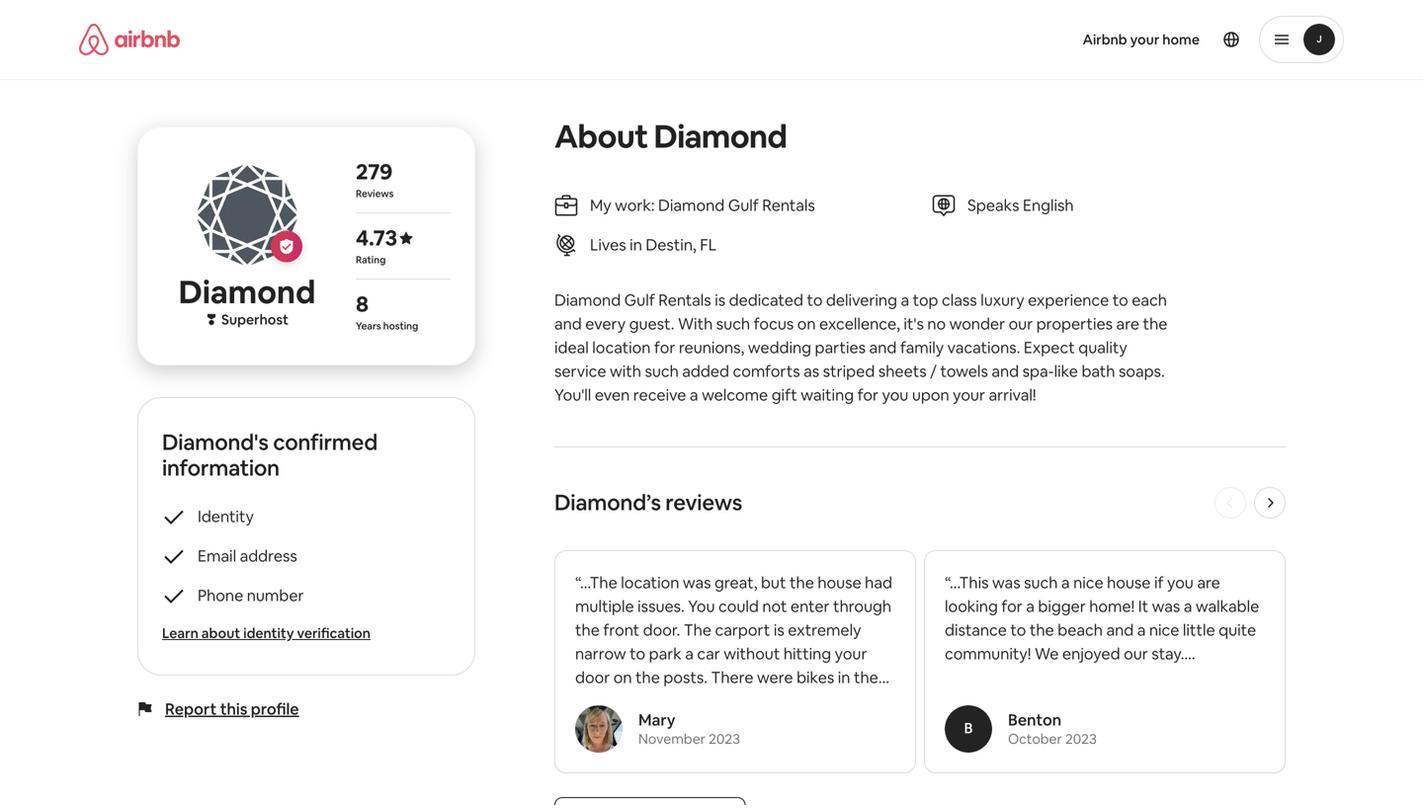 Task type: locate. For each thing, give the bounding box(es) containing it.
0 horizontal spatial your
[[953, 385, 986, 405]]

0 vertical spatial your
[[1131, 31, 1160, 48]]

0 horizontal spatial nice
[[1074, 573, 1104, 593]]

/
[[930, 361, 937, 382]]

1 vertical spatial was
[[1152, 597, 1181, 617]]

8
[[356, 290, 369, 318]]

2023 inside mary november 2023
[[709, 731, 741, 748]]

it
[[1139, 597, 1149, 617]]

delivering
[[826, 290, 898, 310]]

was right ""…this" in the right bottom of the page
[[993, 573, 1021, 593]]

and inside "…this was such a nice house if you are looking for a bigger home! it was a walkable distance to the beach and a nice little quite community! we enjoyed our stay.…
[[1107, 620, 1134, 641]]

identity
[[243, 625, 294, 643]]

2 horizontal spatial for
[[1002, 597, 1023, 617]]

the inside diamond gulf rentals is dedicated to delivering a top class luxury experience to each and every guest. with such focus on excellence, it's no wonder our properties are the ideal location for reunions, wedding parties and family vacations. expect quality service with such added comforts as striped sheets / towels and spa-like bath soaps. you'll even receive a welcome gift waiting for you upon your arrival!
[[1143, 314, 1168, 334]]

the up the we
[[1030, 620, 1055, 641]]

for
[[654, 338, 676, 358], [858, 385, 879, 405], [1002, 597, 1023, 617]]

such down 'is'
[[717, 314, 750, 334]]

1 vertical spatial our
[[1124, 644, 1149, 664]]

was
[[993, 573, 1021, 593], [1152, 597, 1181, 617]]

you
[[882, 385, 909, 405], [1168, 573, 1194, 593]]

you right the if
[[1168, 573, 1194, 593]]

our left stay.…
[[1124, 644, 1149, 664]]

and down home!
[[1107, 620, 1134, 641]]

home!
[[1090, 597, 1135, 617]]

nice up stay.…
[[1150, 620, 1180, 641]]

gulf rentals
[[728, 195, 815, 216]]

0 vertical spatial for
[[654, 338, 676, 358]]

0 horizontal spatial 2023
[[709, 731, 741, 748]]

towels
[[941, 361, 988, 382]]

2023 right october
[[1066, 731, 1097, 748]]

1 horizontal spatial you
[[1168, 573, 1194, 593]]

to left the each
[[1113, 290, 1129, 310]]

for right looking
[[1002, 597, 1023, 617]]

the down the each
[[1143, 314, 1168, 334]]

we
[[1035, 644, 1059, 664]]

such up receive
[[645, 361, 679, 382]]

wonder
[[950, 314, 1006, 334]]

0 horizontal spatial for
[[654, 338, 676, 358]]

our down luxury
[[1009, 314, 1033, 334]]

1 horizontal spatial such
[[717, 314, 750, 334]]

diamond inside diamond gulf rentals is dedicated to delivering a top class luxury experience to each and every guest. with such focus on excellence, it's no wonder our properties are the ideal location for reunions, wedding parties and family vacations. expect quality service with such added comforts as striped sheets / towels and spa-like bath soaps. you'll even receive a welcome gift waiting for you upon your arrival!
[[555, 290, 621, 310]]

to up 'community!' at bottom right
[[1011, 620, 1027, 641]]

properties
[[1037, 314, 1113, 334]]

are up walkable
[[1198, 573, 1221, 593]]

you'll
[[555, 385, 592, 405]]

a left bigger
[[1026, 597, 1035, 617]]

diamond user profile image
[[196, 164, 299, 267], [196, 164, 299, 267]]

mary
[[639, 710, 676, 731]]

2023 right november
[[709, 731, 741, 748]]

benton
[[1008, 710, 1062, 731]]

0 vertical spatial you
[[882, 385, 909, 405]]

waiting
[[801, 385, 854, 405]]

279 reviews
[[356, 158, 394, 200]]

0 horizontal spatial was
[[993, 573, 1021, 593]]

diamond up destin, fl
[[658, 195, 725, 216]]

you down sheets
[[882, 385, 909, 405]]

1 vertical spatial you
[[1168, 573, 1194, 593]]

1 vertical spatial for
[[858, 385, 879, 405]]

0 horizontal spatial the
[[1030, 620, 1055, 641]]

was right it
[[1152, 597, 1181, 617]]

lives
[[590, 235, 626, 255]]

0 horizontal spatial our
[[1009, 314, 1033, 334]]

benton october 2023
[[1008, 710, 1097, 748]]

2 2023 from the left
[[1066, 731, 1097, 748]]

beach
[[1058, 620, 1103, 641]]

2 horizontal spatial such
[[1024, 573, 1058, 593]]

about
[[201, 625, 240, 643]]

2023 for mary
[[709, 731, 741, 748]]

1 horizontal spatial your
[[1131, 31, 1160, 48]]

phone number
[[198, 586, 304, 606]]

your left home
[[1131, 31, 1160, 48]]

2 vertical spatial for
[[1002, 597, 1023, 617]]

0 horizontal spatial such
[[645, 361, 679, 382]]

1 2023 from the left
[[709, 731, 741, 748]]

1 horizontal spatial are
[[1198, 573, 1221, 593]]

279
[[356, 158, 393, 186]]

sheets
[[879, 361, 927, 382]]

if
[[1155, 573, 1164, 593]]

0 vertical spatial the
[[1143, 314, 1168, 334]]

0 vertical spatial are
[[1117, 314, 1140, 334]]

diamond gulf rentals is dedicated to delivering a top class luxury experience to each and every guest. with such focus on excellence, it's no wonder our properties are the ideal location for reunions, wedding parties and family vacations. expect quality service with such added comforts as striped sheets / towels and spa-like bath soaps. you'll even receive a welcome gift waiting for you upon your arrival!
[[555, 290, 1171, 405]]

and up ideal
[[555, 314, 582, 334]]

such inside "…this was such a nice house if you are looking for a bigger home! it was a walkable distance to the beach and a nice little quite community! we enjoyed our stay.…
[[1024, 573, 1058, 593]]

1 horizontal spatial for
[[858, 385, 879, 405]]

looking
[[945, 597, 998, 617]]

0 horizontal spatial to
[[807, 290, 823, 310]]

on
[[798, 314, 816, 334]]

1 vertical spatial are
[[1198, 573, 1221, 593]]

information
[[162, 454, 280, 482]]

2023
[[709, 731, 741, 748], [1066, 731, 1097, 748]]

spa-
[[1023, 361, 1054, 382]]

diamond up my work: diamond gulf rentals
[[654, 116, 787, 157]]

your down 'towels'
[[953, 385, 986, 405]]

1 horizontal spatial nice
[[1150, 620, 1180, 641]]

0 vertical spatial such
[[717, 314, 750, 334]]

1 horizontal spatial 2023
[[1066, 731, 1097, 748]]

address
[[240, 546, 297, 566]]

are down the each
[[1117, 314, 1140, 334]]

for down striped on the right top of page
[[858, 385, 879, 405]]

your
[[1131, 31, 1160, 48], [953, 385, 986, 405]]

to up "on"
[[807, 290, 823, 310]]

community!
[[945, 644, 1032, 664]]

1 horizontal spatial to
[[1011, 620, 1027, 641]]

for down guest.
[[654, 338, 676, 358]]

0 vertical spatial our
[[1009, 314, 1033, 334]]

learn
[[162, 625, 199, 643]]

are
[[1117, 314, 1140, 334], [1198, 573, 1221, 593]]

a
[[901, 290, 910, 310], [690, 385, 699, 405], [1062, 573, 1070, 593], [1026, 597, 1035, 617], [1184, 597, 1193, 617], [1138, 620, 1146, 641]]

such up bigger
[[1024, 573, 1058, 593]]

benton user profile image
[[945, 706, 993, 753], [945, 706, 993, 753]]

the
[[1143, 314, 1168, 334], [1030, 620, 1055, 641]]

your inside profile element
[[1131, 31, 1160, 48]]

1 vertical spatial the
[[1030, 620, 1055, 641]]

a down added
[[690, 385, 699, 405]]

striped
[[823, 361, 875, 382]]

this
[[220, 699, 248, 720]]

home
[[1163, 31, 1200, 48]]

diamond up every
[[555, 290, 621, 310]]

like
[[1054, 361, 1079, 382]]

about
[[555, 116, 648, 157]]

reviews
[[666, 489, 743, 517]]

nice up home!
[[1074, 573, 1104, 593]]

rentals
[[659, 290, 712, 310]]

1 horizontal spatial the
[[1143, 314, 1168, 334]]

enjoyed
[[1063, 644, 1121, 664]]

2 horizontal spatial to
[[1113, 290, 1129, 310]]

email
[[198, 546, 236, 566]]

and up arrival!
[[992, 361, 1019, 382]]

0 vertical spatial was
[[993, 573, 1021, 593]]

speaks
[[968, 195, 1020, 216]]

1 vertical spatial your
[[953, 385, 986, 405]]

your inside diamond gulf rentals is dedicated to delivering a top class luxury experience to each and every guest. with such focus on excellence, it's no wonder our properties are the ideal location for reunions, wedding parties and family vacations. expect quality service with such added comforts as striped sheets / towels and spa-like bath soaps. you'll even receive a welcome gift waiting for you upon your arrival!
[[953, 385, 986, 405]]

0 horizontal spatial you
[[882, 385, 909, 405]]

is
[[715, 290, 726, 310]]

1 vertical spatial nice
[[1150, 620, 1180, 641]]

diamond's
[[162, 429, 269, 457]]

to
[[807, 290, 823, 310], [1113, 290, 1129, 310], [1011, 620, 1027, 641]]

and
[[555, 314, 582, 334], [870, 338, 897, 358], [992, 361, 1019, 382], [1107, 620, 1134, 641]]

even
[[595, 385, 630, 405]]

2023 inside the benton october 2023
[[1066, 731, 1097, 748]]

years
[[356, 320, 381, 333]]

bigger
[[1038, 597, 1086, 617]]

report this profile
[[165, 699, 299, 720]]

2 vertical spatial such
[[1024, 573, 1058, 593]]

1 horizontal spatial our
[[1124, 644, 1149, 664]]

0 horizontal spatial are
[[1117, 314, 1140, 334]]

class
[[942, 290, 977, 310]]

guest.
[[629, 314, 675, 334]]

parties
[[815, 338, 866, 358]]



Task type: vqa. For each thing, say whether or not it's contained in the screenshot.
was
yes



Task type: describe. For each thing, give the bounding box(es) containing it.
work:
[[615, 195, 655, 216]]

verification
[[297, 625, 371, 643]]

top
[[913, 290, 939, 310]]

and up sheets
[[870, 338, 897, 358]]

a left top
[[901, 290, 910, 310]]

reviews
[[356, 187, 394, 200]]

1 horizontal spatial was
[[1152, 597, 1181, 617]]

rating
[[356, 254, 386, 266]]

mary user profile image
[[575, 706, 623, 753]]

a down it
[[1138, 620, 1146, 641]]

airbnb your home
[[1083, 31, 1200, 48]]

location
[[592, 338, 651, 358]]

diamond down verified host image
[[179, 272, 316, 313]]

expect
[[1024, 338, 1075, 358]]

destin, fl
[[646, 235, 717, 255]]

confirmed
[[273, 429, 378, 457]]

about diamond
[[555, 116, 787, 157]]

are inside diamond gulf rentals is dedicated to delivering a top class luxury experience to each and every guest. with such focus on excellence, it's no wonder our properties are the ideal location for reunions, wedding parties and family vacations. expect quality service with such added comforts as striped sheets / towels and spa-like bath soaps. you'll even receive a welcome gift waiting for you upon your arrival!
[[1117, 314, 1140, 334]]

superhost
[[221, 311, 289, 329]]

october
[[1008, 731, 1063, 748]]

gulf
[[624, 290, 655, 310]]

every
[[586, 314, 626, 334]]

stay.…
[[1152, 644, 1196, 664]]

you inside "…this was such a nice house if you are looking for a bigger home! it was a walkable distance to the beach and a nice little quite community! we enjoyed our stay.…
[[1168, 573, 1194, 593]]

ideal
[[555, 338, 589, 358]]

no
[[928, 314, 946, 334]]

the inside "…this was such a nice house if you are looking for a bigger home! it was a walkable distance to the beach and a nice little quite community! we enjoyed our stay.…
[[1030, 620, 1055, 641]]

2023 for benton
[[1066, 731, 1097, 748]]

dedicated
[[729, 290, 804, 310]]

"…this was such a nice house if you are looking for a bigger home! it was a walkable distance to the beach and a nice little quite community! we enjoyed our stay.…
[[945, 573, 1260, 664]]

added
[[682, 361, 730, 382]]

a up little
[[1184, 597, 1193, 617]]

quite
[[1219, 620, 1257, 641]]

house
[[1107, 573, 1151, 593]]

as
[[804, 361, 820, 382]]

airbnb your home link
[[1071, 19, 1212, 60]]

gift
[[772, 385, 798, 405]]

profile element
[[736, 0, 1345, 79]]

little
[[1183, 620, 1216, 641]]

learn about identity verification button
[[162, 624, 451, 644]]

4.73
[[356, 224, 397, 252]]

phone
[[198, 586, 243, 606]]

our inside diamond gulf rentals is dedicated to delivering a top class luxury experience to each and every guest. with such focus on excellence, it's no wonder our properties are the ideal location for reunions, wedding parties and family vacations. expect quality service with such added comforts as striped sheets / towels and spa-like bath soaps. you'll even receive a welcome gift waiting for you upon your arrival!
[[1009, 314, 1033, 334]]

to inside "…this was such a nice house if you are looking for a bigger home! it was a walkable distance to the beach and a nice little quite community! we enjoyed our stay.…
[[1011, 620, 1027, 641]]

excellence,
[[820, 314, 901, 334]]

lives in destin, fl
[[590, 235, 717, 255]]

comforts
[[733, 361, 800, 382]]

verified host image
[[279, 239, 295, 255]]

family
[[900, 338, 944, 358]]

my
[[590, 195, 612, 216]]

each
[[1132, 290, 1168, 310]]

it's
[[904, 314, 924, 334]]

email address
[[198, 546, 297, 566]]

0 vertical spatial nice
[[1074, 573, 1104, 593]]

upon
[[912, 385, 950, 405]]

bath
[[1082, 361, 1116, 382]]

quality
[[1079, 338, 1128, 358]]

learn about identity verification
[[162, 625, 371, 643]]

airbnb
[[1083, 31, 1128, 48]]

in
[[630, 235, 642, 255]]

distance
[[945, 620, 1007, 641]]

focus
[[754, 314, 794, 334]]

with
[[678, 314, 713, 334]]

you inside diamond gulf rentals is dedicated to delivering a top class luxury experience to each and every guest. with such focus on excellence, it's no wonder our properties are the ideal location for reunions, wedding parties and family vacations. expect quality service with such added comforts as striped sheets / towels and spa-like bath soaps. you'll even receive a welcome gift waiting for you upon your arrival!
[[882, 385, 909, 405]]

reunions,
[[679, 338, 745, 358]]

for inside "…this was such a nice house if you are looking for a bigger home! it was a walkable distance to the beach and a nice little quite community! we enjoyed our stay.…
[[1002, 597, 1023, 617]]

my work: diamond gulf rentals
[[590, 195, 815, 216]]

vacations.
[[948, 338, 1021, 358]]

arrival!
[[989, 385, 1037, 405]]

experience
[[1028, 290, 1110, 310]]

profile
[[251, 699, 299, 720]]

walkable
[[1196, 597, 1260, 617]]

mary user profile image
[[575, 706, 623, 753]]

1 vertical spatial such
[[645, 361, 679, 382]]

wedding
[[748, 338, 812, 358]]

english
[[1023, 195, 1074, 216]]

are inside "…this was such a nice house if you are looking for a bigger home! it was a walkable distance to the beach and a nice little quite community! we enjoyed our stay.…
[[1198, 573, 1221, 593]]

november
[[639, 731, 706, 748]]

welcome
[[702, 385, 768, 405]]

identity
[[198, 507, 254, 527]]

service
[[555, 361, 607, 382]]

our inside "…this was such a nice house if you are looking for a bigger home! it was a walkable distance to the beach and a nice little quite community! we enjoyed our stay.…
[[1124, 644, 1149, 664]]

number
[[247, 586, 304, 606]]

receive
[[634, 385, 687, 405]]

report this profile button
[[165, 699, 299, 720]]

soaps.
[[1119, 361, 1165, 382]]

hosting
[[383, 320, 418, 333]]

a up bigger
[[1062, 573, 1070, 593]]

8 years hosting
[[356, 290, 418, 333]]

speaks english
[[968, 195, 1074, 216]]

diamond's
[[555, 489, 661, 517]]



